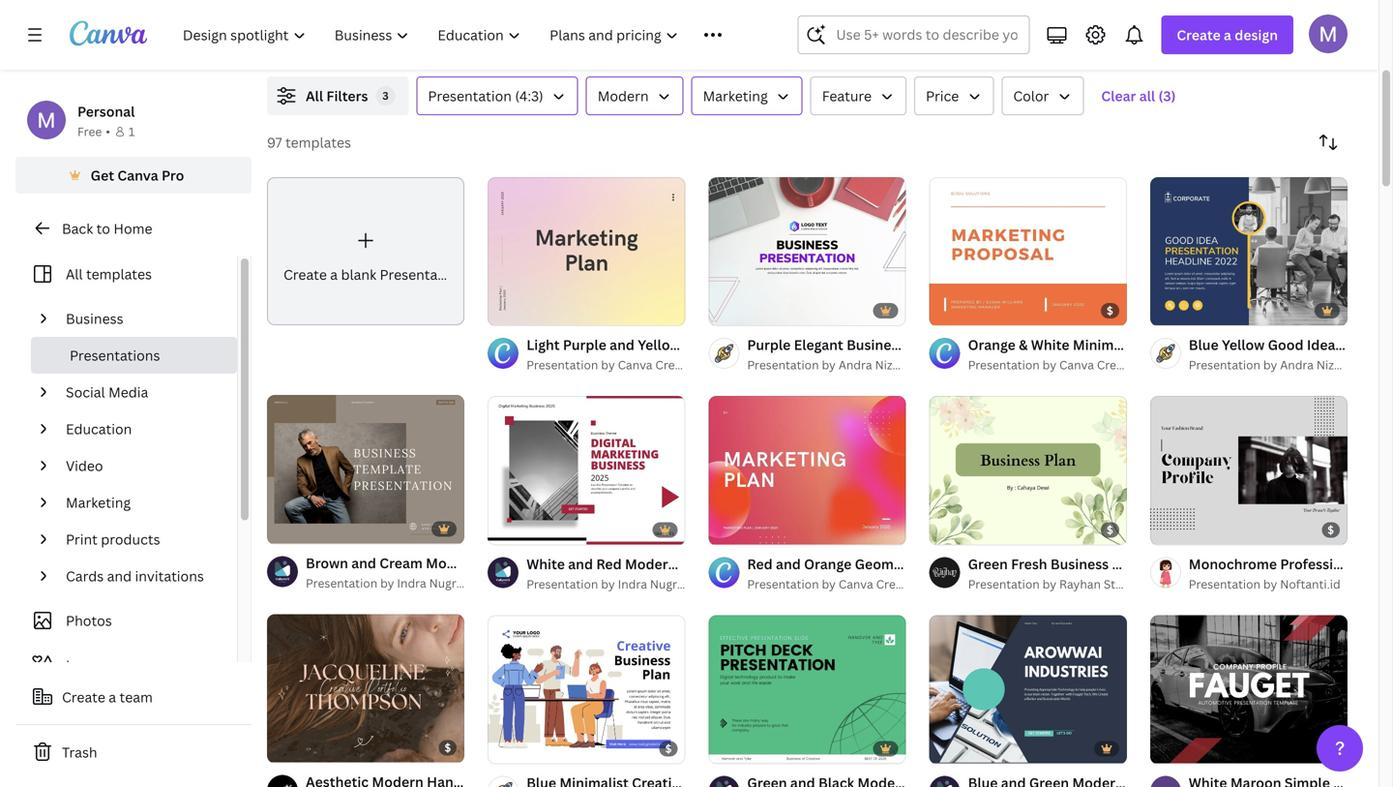 Task type: vqa. For each thing, say whether or not it's contained in the screenshot.
Home
yes



Task type: locate. For each thing, give the bounding box(es) containing it.
12 for presentation by andra nizam creative
[[744, 302, 756, 317]]

good
[[1269, 336, 1304, 354]]

a for blank
[[330, 265, 338, 284]]

0 horizontal spatial all
[[66, 265, 83, 283]]

create for create a team
[[62, 688, 105, 706]]

a left team
[[109, 688, 116, 706]]

1 horizontal spatial andra
[[1281, 357, 1315, 373]]

nizam for presentation
[[876, 357, 910, 373]]

0 vertical spatial 1 of 15
[[502, 302, 535, 317]]

(3)
[[1159, 87, 1177, 105]]

by
[[822, 357, 836, 373], [601, 357, 615, 373], [1043, 357, 1057, 373], [1264, 357, 1278, 373], [381, 575, 394, 591], [822, 576, 836, 592], [601, 576, 615, 592], [1043, 576, 1057, 592], [1264, 576, 1278, 592]]

10 for presentation by canva creative studio
[[965, 302, 978, 317]]

1 of 10 for presentation by rayhan studio
[[943, 521, 978, 536]]

1 horizontal spatial (4:3)
[[997, 336, 1026, 354]]

all
[[306, 87, 323, 105], [66, 265, 83, 283]]

get canva pro button
[[15, 157, 252, 194]]

0 horizontal spatial 15
[[523, 302, 535, 317]]

rayhan
[[1060, 576, 1102, 592]]

marketing inside marketing button
[[703, 87, 768, 105]]

2 vertical spatial create
[[62, 688, 105, 706]]

0 vertical spatial all
[[306, 87, 323, 105]]

technology
[[680, 554, 756, 573]]

marketing for marketing button
[[703, 87, 768, 105]]

0 horizontal spatial 1 of 34
[[502, 521, 536, 536]]

2 horizontal spatial create
[[1177, 26, 1221, 44]]

2 nizam from the left
[[1317, 357, 1352, 373]]

presentation by canva creative studio link
[[527, 355, 742, 375], [969, 355, 1184, 375], [748, 574, 963, 594]]

34
[[523, 521, 536, 536], [744, 740, 757, 755]]

2 horizontal spatial presentation by canva creative studio
[[969, 357, 1184, 373]]

by for green fresh business plan strategy presentation image
[[1043, 576, 1057, 592]]

97
[[267, 133, 282, 151]]

creative for light purple and yellow gradient marketing plan presentation image on the left top of page
[[656, 357, 703, 373]]

presentations
[[70, 346, 160, 364]]

0 horizontal spatial marketing
[[66, 493, 131, 512]]

a for team
[[109, 688, 116, 706]]

create for create a blank presentation
[[284, 265, 327, 284]]

1 horizontal spatial indra
[[618, 576, 648, 592]]

create inside create a design dropdown button
[[1177, 26, 1221, 44]]

a left blank
[[330, 265, 338, 284]]

nugraha
[[429, 575, 477, 591], [650, 576, 698, 592]]

nizam inside blue yellow good idea presenta presentation by andra nizam creativ
[[1317, 357, 1352, 373]]

1 vertical spatial 10
[[965, 521, 978, 536]]

0 vertical spatial a
[[1225, 26, 1232, 44]]

andra for good
[[1281, 357, 1315, 373]]

red and orange geometric marketing plan presentation image
[[709, 396, 907, 544]]

1 vertical spatial a
[[330, 265, 338, 284]]

presentation by canva creative studio link for presentation by rayhan studio
[[969, 355, 1184, 375]]

by inside "link"
[[1264, 576, 1278, 592]]

0 vertical spatial 34
[[523, 521, 536, 536]]

12 for presentation by andra nizam creativ
[[1186, 302, 1197, 317]]

clear all (3) button
[[1092, 76, 1186, 115]]

1 vertical spatial templates
[[86, 265, 152, 283]]

(4:3) inside button
[[515, 87, 544, 105]]

creative for red and orange geometric marketing plan presentation image
[[877, 576, 924, 592]]

create a blank presentation element
[[267, 177, 465, 325]]

all left filters
[[306, 87, 323, 105]]

presentation
[[428, 87, 512, 105], [380, 265, 464, 284], [909, 336, 993, 354], [748, 357, 819, 373], [527, 357, 599, 373], [969, 357, 1040, 373], [1190, 357, 1261, 373], [759, 554, 844, 573], [306, 575, 378, 591], [748, 576, 819, 592], [527, 576, 599, 592], [969, 576, 1040, 592], [1190, 576, 1261, 592]]

97 templates
[[267, 133, 351, 151]]

0 vertical spatial 1 of 15 link
[[488, 177, 686, 325]]

create inside 'create a blank presentation' element
[[284, 265, 327, 284]]

0 horizontal spatial 1 of 15
[[502, 302, 535, 317]]

clear
[[1102, 87, 1137, 105]]

1 horizontal spatial 1 of 34
[[723, 740, 757, 755]]

by for orange & white minimal modern simple marketing proposal presentation image
[[1043, 357, 1057, 373]]

1 vertical spatial modern
[[625, 554, 677, 573]]

1 of 12 for presentation by andra nizam creativ
[[1164, 302, 1197, 317]]

creativ
[[1355, 357, 1394, 373]]

print
[[66, 530, 98, 548]]

0 horizontal spatial nizam
[[876, 357, 910, 373]]

None search field
[[798, 15, 1030, 54]]

business up presentations at the top left
[[66, 309, 123, 328]]

of for white and red modern technology presentation image
[[510, 521, 521, 536]]

0 horizontal spatial templates
[[86, 265, 152, 283]]

1 of 10 link for rayhan
[[930, 396, 1128, 544]]

0 horizontal spatial 1 of 15 link
[[488, 177, 686, 325]]

1 for brown and cream modern business presentation template image
[[281, 520, 286, 535]]

0 horizontal spatial andra
[[839, 357, 873, 373]]

1 of 10
[[943, 302, 978, 317], [943, 521, 978, 536], [281, 739, 315, 754]]

1 horizontal spatial 34
[[744, 740, 757, 755]]

1 horizontal spatial 1 of 15
[[723, 521, 756, 536]]

of for blue yellow good idea presentation (4:3) image on the top of page
[[1173, 302, 1183, 317]]

of for blue and green modern business presentation template image
[[952, 740, 962, 755]]

create inside create a team button
[[62, 688, 105, 706]]

print products
[[66, 530, 160, 548]]

back
[[62, 219, 93, 238]]

0 vertical spatial 1 of 10
[[943, 302, 978, 317]]

1 horizontal spatial business
[[847, 336, 905, 354]]

blue and green modern business presentation template image
[[930, 615, 1128, 763]]

of for blue minimalist creative business plan presentation (4:3) image
[[510, 740, 521, 755]]

a inside create a design dropdown button
[[1225, 26, 1232, 44]]

1 horizontal spatial presentation by indra nugraha link
[[527, 574, 698, 594]]

create a team button
[[15, 678, 252, 716]]

0 horizontal spatial 34
[[523, 521, 536, 536]]

of for red and orange geometric marketing plan presentation image
[[731, 521, 741, 536]]

1 vertical spatial 1 of 10
[[943, 521, 978, 536]]

price button
[[915, 76, 995, 115]]

1 of 34
[[502, 521, 536, 536], [723, 740, 757, 755]]

1 of 10 for presentation by canva creative studio
[[943, 302, 978, 317]]

templates for 97 templates
[[286, 133, 351, 151]]

1 nizam from the left
[[876, 357, 910, 373]]

presentation by rayhan studio link
[[969, 574, 1141, 594]]

marketing link
[[58, 484, 226, 521]]

1 horizontal spatial templates
[[286, 133, 351, 151]]

purple elegant business presentation (4:3) presentation by andra nizam creative
[[748, 336, 1026, 373]]

indra
[[397, 575, 427, 591], [618, 576, 648, 592]]

all templates link
[[27, 256, 226, 292]]

nizam down idea
[[1317, 357, 1352, 373]]

all
[[1140, 87, 1156, 105]]

white and red modern technology presentation link
[[527, 553, 844, 574]]

personal
[[77, 102, 135, 121]]

templates down back to home
[[86, 265, 152, 283]]

0 horizontal spatial (4:3)
[[515, 87, 544, 105]]

0 horizontal spatial nugraha
[[429, 575, 477, 591]]

studio for light purple and yellow gradient marketing plan presentation image on the left top of page
[[706, 357, 742, 373]]

a left design
[[1225, 26, 1232, 44]]

presentation by indra nugraha
[[306, 575, 477, 591]]

1 for light purple and yellow gradient marketing plan presentation image on the left top of page
[[502, 302, 507, 317]]

1 of 12 link
[[709, 177, 907, 325], [1151, 177, 1348, 325], [1151, 396, 1348, 544], [488, 615, 686, 763], [1151, 615, 1348, 763]]

1 of 34 for green and black modern pitch deck presentation template image at right
[[723, 740, 757, 755]]

0 horizontal spatial presentation by indra nugraha link
[[306, 573, 477, 593]]

(4:3)
[[515, 87, 544, 105], [997, 336, 1026, 354]]

and for cards
[[107, 567, 132, 585]]

1 vertical spatial 1 of 34
[[723, 740, 757, 755]]

a for design
[[1225, 26, 1232, 44]]

1 of 12
[[723, 302, 756, 317], [1164, 302, 1197, 317], [1164, 521, 1197, 536], [502, 740, 535, 755], [1164, 740, 1197, 755]]

1 horizontal spatial create
[[284, 265, 327, 284]]

canva inside get canva pro button
[[118, 166, 158, 184]]

1 vertical spatial all
[[66, 265, 83, 283]]

1 horizontal spatial a
[[330, 265, 338, 284]]

blank
[[341, 265, 377, 284]]

presentation by andra nizam creative link
[[748, 355, 960, 375]]

1 of 15
[[502, 302, 535, 317], [723, 521, 756, 536]]

create for create a design
[[1177, 26, 1221, 44]]

create a design
[[1177, 26, 1279, 44]]

34 for white and red modern technology presentation image
[[523, 521, 536, 536]]

creative for orange & white minimal modern simple marketing proposal presentation image
[[1098, 357, 1145, 373]]

1 for monochrome professional fashion company profile presentation 4:3 image
[[1164, 521, 1170, 536]]

presentation (4:3) button
[[417, 76, 579, 115]]

12 for presentation by noftanti.id
[[1186, 521, 1197, 536]]

1 horizontal spatial nugraha
[[650, 576, 698, 592]]

0 vertical spatial templates
[[286, 133, 351, 151]]

1 vertical spatial business
[[847, 336, 905, 354]]

1 vertical spatial 15
[[744, 521, 756, 536]]

0 horizontal spatial a
[[109, 688, 116, 706]]

1 horizontal spatial 1 of 15 link
[[709, 396, 907, 544]]

by for red and orange geometric marketing plan presentation image
[[822, 576, 836, 592]]

get
[[91, 166, 114, 184]]

0 horizontal spatial business
[[66, 309, 123, 328]]

all filters
[[306, 87, 368, 105]]

and inside white and red modern technology presentation presentation by indra nugraha
[[568, 554, 593, 573]]

and
[[568, 554, 593, 573], [107, 567, 132, 585]]

1 horizontal spatial marketing
[[703, 87, 768, 105]]

10 for presentation by rayhan studio
[[965, 521, 978, 536]]

presentation inside blue yellow good idea presenta presentation by andra nizam creativ
[[1190, 357, 1261, 373]]

0 vertical spatial 1 of 10 link
[[930, 177, 1128, 325]]

34 for green and black modern pitch deck presentation template image at right
[[744, 740, 757, 755]]

1 horizontal spatial and
[[568, 554, 593, 573]]

andra inside purple elegant business presentation (4:3) presentation by andra nizam creative
[[839, 357, 873, 373]]

andra inside blue yellow good idea presenta presentation by andra nizam creativ
[[1281, 357, 1315, 373]]

print products link
[[58, 521, 226, 558]]

icons link
[[27, 647, 226, 683]]

green fresh business plan strategy presentation image
[[930, 396, 1128, 544]]

top level navigation element
[[170, 15, 752, 54], [170, 15, 752, 54]]

1 for red and orange geometric marketing plan presentation image
[[723, 521, 728, 536]]

1 of 10 link for canva
[[930, 177, 1128, 325]]

1
[[129, 123, 135, 139], [723, 302, 728, 317], [502, 302, 507, 317], [943, 302, 949, 317], [1164, 302, 1170, 317], [281, 520, 286, 535], [723, 521, 728, 536], [502, 521, 507, 536], [943, 521, 949, 536], [1164, 521, 1170, 536], [281, 739, 286, 754], [723, 740, 728, 755], [502, 740, 507, 755], [943, 740, 949, 755], [1164, 740, 1170, 755]]

blue minimalist creative business plan presentation (4:3) image
[[488, 615, 686, 763]]

1 for green fresh business plan strategy presentation image
[[943, 521, 949, 536]]

1 of 15 for light purple and yellow gradient marketing plan presentation image on the left top of page
[[502, 302, 535, 317]]

noftanti.id
[[1281, 576, 1341, 592]]

2 horizontal spatial presentation by canva creative studio link
[[969, 355, 1184, 375]]

white maroon simple elegant automotive company profile presentation 4:3 image
[[1151, 615, 1348, 763]]

nizam for idea
[[1317, 357, 1352, 373]]

$ for canva
[[1107, 303, 1114, 318]]

1 vertical spatial 1 of 15
[[723, 521, 756, 536]]

nizam inside purple elegant business presentation (4:3) presentation by andra nizam creative
[[876, 357, 910, 373]]

all down back
[[66, 265, 83, 283]]

nizam down purple elegant business presentation (4:3) link
[[876, 357, 910, 373]]

create left design
[[1177, 26, 1221, 44]]

of for monochrome professional fashion company profile presentation 4:3 image
[[1173, 521, 1183, 536]]

12
[[744, 302, 756, 317], [1186, 302, 1197, 317], [1186, 521, 1197, 536], [523, 740, 535, 755], [1186, 740, 1197, 755]]

canva
[[118, 166, 158, 184], [618, 357, 653, 373], [1060, 357, 1095, 373], [839, 576, 874, 592]]

1 vertical spatial marketing
[[66, 493, 131, 512]]

team
[[120, 688, 153, 706]]

1 of 10 link
[[930, 177, 1128, 325], [930, 396, 1128, 544], [267, 614, 465, 762]]

modern inside white and red modern technology presentation presentation by indra nugraha
[[625, 554, 677, 573]]

trash
[[62, 743, 97, 761]]

of
[[731, 302, 741, 317], [510, 302, 521, 317], [952, 302, 962, 317], [1173, 302, 1183, 317], [289, 520, 300, 535], [731, 521, 741, 536], [510, 521, 521, 536], [952, 521, 962, 536], [1173, 521, 1183, 536], [289, 739, 300, 754], [731, 740, 741, 755], [510, 740, 521, 755], [952, 740, 962, 755], [1173, 740, 1183, 755]]

of for green fresh business plan strategy presentation image
[[952, 521, 962, 536]]

nugraha inside white and red modern technology presentation presentation by indra nugraha
[[650, 576, 698, 592]]

1 vertical spatial (4:3)
[[997, 336, 1026, 354]]

and right cards at the left bottom of the page
[[107, 567, 132, 585]]

and left red
[[568, 554, 593, 573]]

business inside purple elegant business presentation (4:3) presentation by andra nizam creative
[[847, 336, 905, 354]]

Search search field
[[837, 16, 1018, 53]]

free •
[[77, 123, 110, 139]]

price
[[926, 87, 960, 105]]

yellow
[[1223, 336, 1265, 354]]

by for brown and cream modern business presentation template image
[[381, 575, 394, 591]]

nugraha inside presentation by indra nugraha link
[[429, 575, 477, 591]]

0 vertical spatial (4:3)
[[515, 87, 544, 105]]

create
[[1177, 26, 1221, 44], [284, 265, 327, 284], [62, 688, 105, 706]]

1 horizontal spatial 1 of 34 link
[[709, 615, 907, 763]]

0 vertical spatial marketing
[[703, 87, 768, 105]]

creative
[[913, 357, 960, 373], [656, 357, 703, 373], [1098, 357, 1145, 373], [877, 576, 924, 592]]

nizam
[[876, 357, 910, 373], [1317, 357, 1352, 373]]

0 horizontal spatial presentation by canva creative studio link
[[527, 355, 742, 375]]

presentation by canva creative studio
[[527, 357, 742, 373], [969, 357, 1184, 373], [748, 576, 963, 592]]

•
[[106, 123, 110, 139]]

a
[[1225, 26, 1232, 44], [330, 265, 338, 284], [109, 688, 116, 706]]

feature
[[823, 87, 872, 105]]

of for brown and cream modern business presentation template image
[[289, 520, 300, 535]]

by inside blue yellow good idea presenta presentation by andra nizam creativ
[[1264, 357, 1278, 373]]

0 vertical spatial 10
[[965, 302, 978, 317]]

1 vertical spatial 34
[[744, 740, 757, 755]]

home
[[114, 219, 152, 238]]

0 horizontal spatial and
[[107, 567, 132, 585]]

a inside create a team button
[[109, 688, 116, 706]]

1 vertical spatial create
[[284, 265, 327, 284]]

purple
[[748, 336, 791, 354]]

marketing inside marketing link
[[66, 493, 131, 512]]

create down icons
[[62, 688, 105, 706]]

business up "presentation by andra nizam creative" link
[[847, 336, 905, 354]]

0 horizontal spatial presentation by canva creative studio
[[527, 357, 742, 373]]

1 of 33
[[281, 520, 315, 535]]

templates right "97" at top
[[286, 133, 351, 151]]

1 horizontal spatial all
[[306, 87, 323, 105]]

orange & white minimal modern simple marketing proposal presentation image
[[930, 177, 1128, 325]]

1 horizontal spatial 15
[[744, 521, 756, 536]]

0 vertical spatial 15
[[523, 302, 535, 317]]

0 horizontal spatial create
[[62, 688, 105, 706]]

1 for blue minimalist creative business plan presentation (4:3) image
[[502, 740, 507, 755]]

studio inside presentation by rayhan studio link
[[1104, 576, 1141, 592]]

of for orange & white minimal modern simple marketing proposal presentation image
[[952, 302, 962, 317]]

2 andra from the left
[[1281, 357, 1315, 373]]

0 vertical spatial create
[[1177, 26, 1221, 44]]

create left blank
[[284, 265, 327, 284]]

3 filter options selected element
[[376, 86, 395, 106]]

products
[[101, 530, 160, 548]]

presentation by rayhan studio
[[969, 576, 1141, 592]]

0 vertical spatial 1 of 34 link
[[488, 396, 686, 544]]

1 horizontal spatial presentation by canva creative studio
[[748, 576, 963, 592]]

templates
[[286, 133, 351, 151], [86, 265, 152, 283]]

2 horizontal spatial a
[[1225, 26, 1232, 44]]

0 vertical spatial modern
[[598, 87, 649, 105]]

a inside 'create a blank presentation' element
[[330, 265, 338, 284]]

0 vertical spatial 1 of 34
[[502, 521, 536, 536]]

andra down blue yellow good idea presenta link
[[1281, 357, 1315, 373]]

1 for blue yellow good idea presentation (4:3) image on the top of page
[[1164, 302, 1170, 317]]

0 horizontal spatial 1 of 34 link
[[488, 396, 686, 544]]

templates for all templates
[[86, 265, 152, 283]]

andra down purple elegant business presentation (4:3) link
[[839, 357, 873, 373]]

1 horizontal spatial nizam
[[1317, 357, 1352, 373]]

canva for orange & white minimal modern simple marketing proposal presentation image
[[1060, 357, 1095, 373]]

business
[[66, 309, 123, 328], [847, 336, 905, 354]]

1 vertical spatial 1 of 10 link
[[930, 396, 1128, 544]]

1 andra from the left
[[839, 357, 873, 373]]

1 for orange & white minimal modern simple marketing proposal presentation image
[[943, 302, 949, 317]]

to
[[96, 219, 110, 238]]

2 vertical spatial a
[[109, 688, 116, 706]]



Task type: describe. For each thing, give the bounding box(es) containing it.
color button
[[1002, 76, 1085, 115]]

presentation by canva creative studio for presentation by indra nugraha
[[527, 357, 742, 373]]

presentation by noftanti.id link
[[1190, 574, 1348, 594]]

indra inside white and red modern technology presentation presentation by indra nugraha
[[618, 576, 648, 592]]

cards and invitations link
[[58, 558, 226, 594]]

1 of 12 for presentation by noftanti.id
[[1164, 521, 1197, 536]]

presentation by indra nugraha link for 1 of 34
[[527, 574, 698, 594]]

15 for bottommost 1 of 15 link
[[744, 521, 756, 536]]

1 for white maroon simple elegant automotive company profile presentation 4:3 "image"
[[1164, 740, 1170, 755]]

of for green and black modern pitch deck presentation template image at right
[[731, 740, 741, 755]]

1 for the purple elegant business presentation (4:3) 'image'
[[723, 302, 728, 317]]

purple elegant business presentation (4:3) image
[[709, 177, 907, 325]]

by inside white and red modern technology presentation presentation by indra nugraha
[[601, 576, 615, 592]]

3
[[383, 88, 389, 103]]

1 of 33 link
[[267, 395, 465, 543]]

create a blank presentation link
[[267, 177, 465, 325]]

marketing button
[[692, 76, 803, 115]]

get canva pro
[[91, 166, 184, 184]]

cards
[[66, 567, 104, 585]]

1 of 15 for red and orange geometric marketing plan presentation image
[[723, 521, 756, 536]]

studio for red and orange geometric marketing plan presentation image
[[926, 576, 963, 592]]

15 for the top 1 of 15 link
[[523, 302, 535, 317]]

1 of 12 link for presentation by andra nizam creative
[[709, 177, 907, 325]]

1 of 34 for white and red modern technology presentation image
[[502, 521, 536, 536]]

1 for aesthetic modern handwritten portfolio presentation 4:3 image
[[281, 739, 286, 754]]

trash link
[[15, 733, 252, 772]]

andra for business
[[839, 357, 873, 373]]

2 vertical spatial 1 of 10 link
[[267, 614, 465, 762]]

blue yellow good idea presenta presentation by andra nizam creativ
[[1190, 336, 1394, 373]]

0 vertical spatial business
[[66, 309, 123, 328]]

media
[[108, 383, 148, 401]]

1 vertical spatial 1 of 34 link
[[709, 615, 907, 763]]

light purple and yellow gradient marketing plan presentation image
[[488, 177, 686, 325]]

create a team
[[62, 688, 153, 706]]

marketing for marketing link
[[66, 493, 131, 512]]

2 vertical spatial 1 of 10
[[281, 739, 315, 754]]

presentation by indra nugraha link for 1 of 33
[[306, 573, 477, 593]]

canva for red and orange geometric marketing plan presentation image
[[839, 576, 874, 592]]

photos link
[[27, 602, 226, 639]]

presentation inside button
[[428, 87, 512, 105]]

design
[[1236, 26, 1279, 44]]

presentation (4:3)
[[428, 87, 544, 105]]

$ for rayhan
[[1107, 522, 1114, 537]]

presenta
[[1339, 336, 1394, 354]]

1 of 12 link for presentation by andra nizam creativ
[[1151, 177, 1348, 325]]

presentation by canva creative studio for presentation by rayhan studio
[[969, 357, 1184, 373]]

pro
[[162, 166, 184, 184]]

of for light purple and yellow gradient marketing plan presentation image on the left top of page
[[510, 302, 521, 317]]

business link
[[58, 300, 226, 337]]

1 for blue and green modern business presentation template image
[[943, 740, 949, 755]]

presentation by canva creative studio link for presentation by indra nugraha
[[527, 355, 742, 375]]

$ for noftanti.id
[[1328, 522, 1335, 537]]

of for the purple elegant business presentation (4:3) 'image'
[[731, 302, 741, 317]]

purple elegant business presentation (4:3) link
[[748, 334, 1026, 355]]

video link
[[58, 447, 226, 484]]

clear all (3)
[[1102, 87, 1177, 105]]

2 vertical spatial 10
[[302, 739, 315, 754]]

of for white maroon simple elegant automotive company profile presentation 4:3 "image"
[[1173, 740, 1183, 755]]

1 of 30
[[943, 740, 979, 755]]

1 vertical spatial 1 of 15 link
[[709, 396, 907, 544]]

back to home link
[[15, 209, 252, 248]]

by for monochrome professional fashion company profile presentation 4:3 image
[[1264, 576, 1278, 592]]

by inside purple elegant business presentation (4:3) presentation by andra nizam creative
[[822, 357, 836, 373]]

creative inside purple elegant business presentation (4:3) presentation by andra nizam creative
[[913, 357, 960, 373]]

cards and invitations
[[66, 567, 204, 585]]

brown and cream modern business presentation template image
[[267, 395, 465, 543]]

invitations
[[135, 567, 204, 585]]

education
[[66, 420, 132, 438]]

by for light purple and yellow gradient marketing plan presentation image on the left top of page
[[601, 357, 615, 373]]

create a design button
[[1162, 15, 1294, 54]]

(4:3) inside purple elegant business presentation (4:3) presentation by andra nizam creative
[[997, 336, 1026, 354]]

photos
[[66, 611, 112, 630]]

presentation by noftanti.id
[[1190, 576, 1341, 592]]

filters
[[327, 87, 368, 105]]

all templates
[[66, 265, 152, 283]]

Sort by button
[[1310, 123, 1348, 162]]

and for white
[[568, 554, 593, 573]]

create a blank presentation
[[284, 265, 464, 284]]

white and red modern technology presentation presentation by indra nugraha
[[527, 554, 844, 592]]

free
[[77, 123, 102, 139]]

1 of 12 link for presentation by noftanti.id
[[1151, 396, 1348, 544]]

of for aesthetic modern handwritten portfolio presentation 4:3 image
[[289, 739, 300, 754]]

blue
[[1190, 336, 1219, 354]]

33
[[302, 520, 315, 535]]

1 for green and black modern pitch deck presentation template image at right
[[723, 740, 728, 755]]

presentation by andra nizam creativ link
[[1190, 355, 1394, 375]]

video
[[66, 456, 103, 475]]

modern button
[[586, 76, 684, 115]]

social media
[[66, 383, 148, 401]]

0 horizontal spatial indra
[[397, 575, 427, 591]]

all for all templates
[[66, 265, 83, 283]]

maria williams image
[[1310, 14, 1348, 53]]

social
[[66, 383, 105, 401]]

back to home
[[62, 219, 152, 238]]

idea
[[1308, 336, 1336, 354]]

1 of 12 for presentation by andra nizam creative
[[723, 302, 756, 317]]

all for all filters
[[306, 87, 323, 105]]

30
[[965, 740, 979, 755]]

white
[[527, 554, 565, 573]]

elegant
[[794, 336, 844, 354]]

monochrome professional fashion company profile presentation 4:3 image
[[1151, 396, 1348, 544]]

1 horizontal spatial presentation by canva creative studio link
[[748, 574, 963, 594]]

white and red modern technology presentation image
[[488, 396, 686, 544]]

blue yellow good idea presentation (4:3) image
[[1151, 177, 1348, 325]]

feature button
[[811, 76, 907, 115]]

color
[[1014, 87, 1050, 105]]

blue yellow good idea presenta link
[[1190, 334, 1394, 355]]

presentation inside "link"
[[1190, 576, 1261, 592]]

canva for light purple and yellow gradient marketing plan presentation image on the left top of page
[[618, 357, 653, 373]]

education link
[[58, 410, 226, 447]]

social media link
[[58, 374, 226, 410]]

icons
[[66, 656, 101, 674]]

aesthetic modern handwritten portfolio presentation 4:3 image
[[267, 614, 465, 762]]

1 for white and red modern technology presentation image
[[502, 521, 507, 536]]

red
[[597, 554, 622, 573]]

green and black modern pitch deck presentation template image
[[709, 615, 907, 763]]

modern inside button
[[598, 87, 649, 105]]

studio for orange & white minimal modern simple marketing proposal presentation image
[[1147, 357, 1184, 373]]

1 of 30 link
[[930, 615, 1128, 763]]



